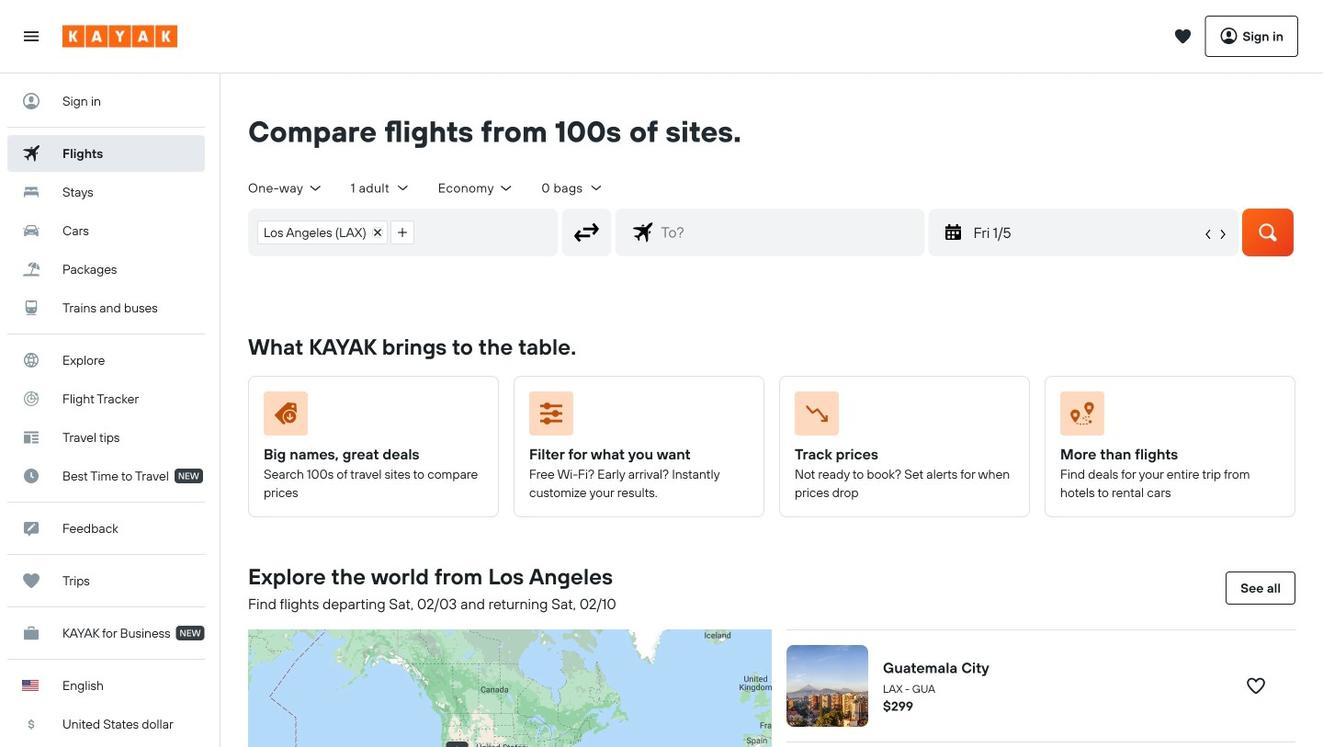 Task type: describe. For each thing, give the bounding box(es) containing it.
guatemala city image
[[787, 645, 869, 727]]

1 list item from the left
[[257, 220, 388, 244]]

Flight destination input text field
[[654, 209, 925, 255]]

Trip type One-way field
[[248, 180, 323, 196]]

3 figure from the left
[[795, 391, 1008, 443]]

4 figure from the left
[[1061, 391, 1273, 443]]

swap departure airport and destination airport image
[[569, 215, 604, 250]]

map region
[[61, 626, 1002, 747]]

navigation menu image
[[22, 27, 40, 46]]

1 figure from the left
[[264, 391, 476, 443]]



Task type: locate. For each thing, give the bounding box(es) containing it.
1 horizontal spatial list item
[[391, 220, 414, 244]]

2 figure from the left
[[530, 391, 742, 443]]

0 horizontal spatial list item
[[257, 220, 388, 244]]

friday january 5th element
[[974, 221, 1202, 243]]

united states (english) image
[[22, 680, 39, 691]]

list item right remove icon
[[391, 220, 414, 244]]

Flight origin input text field
[[423, 209, 557, 255]]

list item down trip type one-way field
[[257, 220, 388, 244]]

list
[[249, 209, 423, 255]]

Cabin type Economy field
[[438, 180, 514, 196]]

2 list item from the left
[[391, 220, 414, 244]]

figure
[[264, 391, 476, 443], [530, 391, 742, 443], [795, 391, 1008, 443], [1061, 391, 1273, 443]]

remove image
[[373, 228, 382, 237]]

list item
[[257, 220, 388, 244], [391, 220, 414, 244]]



Task type: vqa. For each thing, say whether or not it's contained in the screenshot.
right list item
yes



